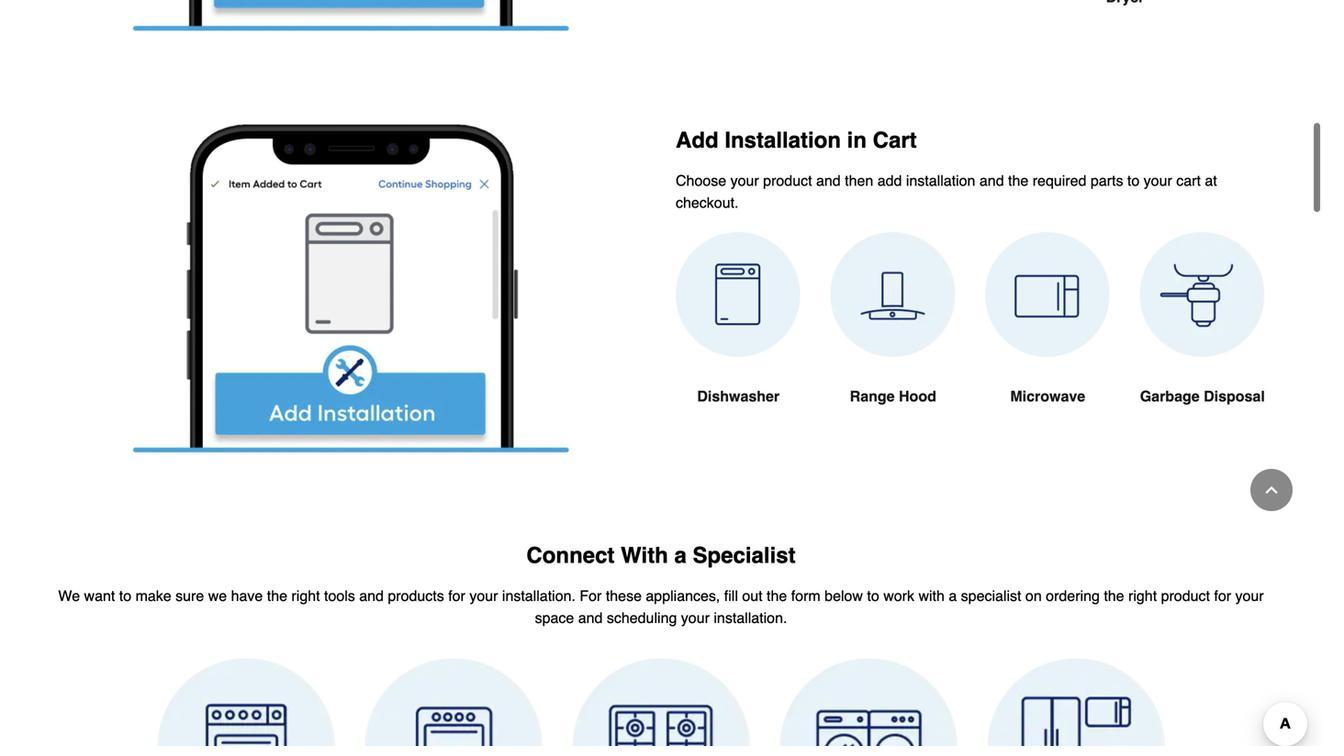 Task type: locate. For each thing, give the bounding box(es) containing it.
0 horizontal spatial installation.
[[502, 588, 576, 605]]

an icon of a dishwasher. image
[[676, 232, 801, 357]]

an icon of a washer and dryer. image
[[780, 659, 958, 747]]

on
[[1026, 588, 1042, 605]]

a right "with"
[[674, 543, 687, 568]]

an icon of a range hood. image
[[831, 232, 956, 357]]

a phone screen with delivery added and free installation included messages. image
[[57, 0, 646, 31]]

garbage disposal link
[[1140, 232, 1265, 452]]

chevron up image
[[1263, 481, 1281, 500]]

to left work
[[867, 588, 879, 605]]

disposal
[[1204, 388, 1265, 405]]

1 horizontal spatial product
[[1161, 588, 1210, 605]]

product
[[763, 172, 812, 189], [1161, 588, 1210, 605]]

scheduling
[[607, 610, 677, 627]]

0 vertical spatial installation.
[[502, 588, 576, 605]]

form
[[791, 588, 821, 605]]

1 horizontal spatial for
[[1214, 588, 1231, 605]]

a inside we want to make sure we have the right tools and products for your installation. for these appliances, fill out the form below to work with a specialist on ordering the right product for your space and scheduling your installation.
[[949, 588, 957, 605]]

fill
[[724, 588, 738, 605]]

products
[[388, 588, 444, 605]]

the right out
[[767, 588, 787, 605]]

0 horizontal spatial for
[[448, 588, 465, 605]]

to right "want"
[[119, 588, 131, 605]]

add
[[878, 172, 902, 189]]

garbage disposal
[[1140, 388, 1265, 405]]

specialist
[[693, 543, 796, 568]]

1 horizontal spatial a
[[949, 588, 957, 605]]

1 vertical spatial installation.
[[714, 610, 787, 627]]

a
[[674, 543, 687, 568], [949, 588, 957, 605]]

1 vertical spatial product
[[1161, 588, 1210, 605]]

0 horizontal spatial a
[[674, 543, 687, 568]]

right left tools
[[291, 588, 320, 605]]

work
[[884, 588, 915, 605]]

0 horizontal spatial product
[[763, 172, 812, 189]]

the inside choose your product and then add installation and the required parts to your cart at checkout.
[[1008, 172, 1029, 189]]

right
[[291, 588, 320, 605], [1128, 588, 1157, 605]]

choose
[[676, 172, 726, 189]]

parts
[[1091, 172, 1123, 189]]

cart
[[873, 127, 917, 153]]

garbage
[[1140, 388, 1200, 405]]

out
[[742, 588, 763, 605]]

in
[[847, 127, 867, 153]]

installation.
[[502, 588, 576, 605], [714, 610, 787, 627]]

a right the with
[[949, 588, 957, 605]]

installation. up space
[[502, 588, 576, 605]]

these
[[606, 588, 642, 605]]

the right 'ordering'
[[1104, 588, 1124, 605]]

0 horizontal spatial right
[[291, 588, 320, 605]]

to right parts
[[1127, 172, 1140, 189]]

scroll to top element
[[1251, 469, 1293, 511]]

dishwasher link
[[676, 232, 801, 452]]

0 vertical spatial product
[[763, 172, 812, 189]]

range hood link
[[831, 232, 956, 452]]

with
[[919, 588, 945, 605]]

add installation in cart
[[676, 127, 917, 153]]

hood
[[899, 388, 936, 405]]

your
[[731, 172, 759, 189], [1144, 172, 1172, 189], [469, 588, 498, 605], [1235, 588, 1264, 605], [681, 610, 710, 627]]

installation. down out
[[714, 610, 787, 627]]

an icon of a range. image
[[157, 659, 335, 747]]

at
[[1205, 172, 1217, 189]]

1 horizontal spatial right
[[1128, 588, 1157, 605]]

for
[[448, 588, 465, 605], [1214, 588, 1231, 605]]

to
[[1127, 172, 1140, 189], [119, 588, 131, 605], [867, 588, 879, 605]]

1 vertical spatial a
[[949, 588, 957, 605]]

add
[[676, 127, 719, 153]]

and
[[816, 172, 841, 189], [980, 172, 1004, 189], [359, 588, 384, 605], [578, 610, 603, 627]]

0 vertical spatial a
[[674, 543, 687, 568]]

appliances,
[[646, 588, 720, 605]]

0 horizontal spatial to
[[119, 588, 131, 605]]

the
[[1008, 172, 1029, 189], [267, 588, 287, 605], [767, 588, 787, 605], [1104, 588, 1124, 605]]

the left required
[[1008, 172, 1029, 189]]

right right 'ordering'
[[1128, 588, 1157, 605]]

2 right from the left
[[1128, 588, 1157, 605]]

2 horizontal spatial to
[[1127, 172, 1140, 189]]



Task type: describe. For each thing, give the bounding box(es) containing it.
installation
[[725, 127, 841, 153]]

an icon of a microwave. image
[[985, 232, 1111, 357]]

checkout.
[[676, 194, 739, 211]]

ordering
[[1046, 588, 1100, 605]]

tools
[[324, 588, 355, 605]]

connect
[[527, 543, 615, 568]]

and right installation
[[980, 172, 1004, 189]]

an icon of a cooktop. image
[[572, 659, 750, 747]]

we want to make sure we have the right tools and products for your installation. for these appliances, fill out the form below to work with a specialist on ordering the right product for your space and scheduling your installation.
[[58, 588, 1264, 627]]

required
[[1033, 172, 1087, 189]]

we
[[58, 588, 80, 605]]

make
[[135, 588, 171, 605]]

product inside we want to make sure we have the right tools and products for your installation. for these appliances, fill out the form below to work with a specialist on ordering the right product for your space and scheduling your installation.
[[1161, 588, 1210, 605]]

range hood
[[850, 388, 936, 405]]

1 horizontal spatial to
[[867, 588, 879, 605]]

1 right from the left
[[291, 588, 320, 605]]

sure
[[176, 588, 204, 605]]

we
[[208, 588, 227, 605]]

for
[[580, 588, 602, 605]]

1 horizontal spatial installation.
[[714, 610, 787, 627]]

specialist
[[961, 588, 1022, 605]]

and left then
[[816, 172, 841, 189]]

cart
[[1176, 172, 1201, 189]]

and down for
[[578, 610, 603, 627]]

connect with a specialist
[[527, 543, 796, 568]]

an icon of a wall oven. image
[[365, 659, 543, 747]]

with
[[621, 543, 668, 568]]

below
[[825, 588, 863, 605]]

dishwasher
[[697, 388, 780, 405]]

a phone screen with an add installation message. image
[[57, 111, 646, 453]]

range
[[850, 388, 895, 405]]

to inside choose your product and then add installation and the required parts to your cart at checkout.
[[1127, 172, 1140, 189]]

1 for from the left
[[448, 588, 465, 605]]

have
[[231, 588, 263, 605]]

choose your product and then add installation and the required parts to your cart at checkout.
[[676, 172, 1217, 211]]

and right tools
[[359, 588, 384, 605]]

2 for from the left
[[1214, 588, 1231, 605]]

an icon of a garbage disposal. image
[[1140, 232, 1265, 357]]

product inside choose your product and then add installation and the required parts to your cart at checkout.
[[763, 172, 812, 189]]

want
[[84, 588, 115, 605]]

microwave link
[[985, 232, 1111, 452]]

then
[[845, 172, 873, 189]]

space
[[535, 610, 574, 627]]

the right have
[[267, 588, 287, 605]]

installation
[[906, 172, 976, 189]]

an icon of a refrigerator, microwave and range. image
[[987, 659, 1165, 747]]

microwave
[[1010, 388, 1085, 405]]



Task type: vqa. For each thing, say whether or not it's contained in the screenshot.
# corresponding to Sullivans 2-Pack White Snowflake Standard Indoor Ornament Set Shatterproof
no



